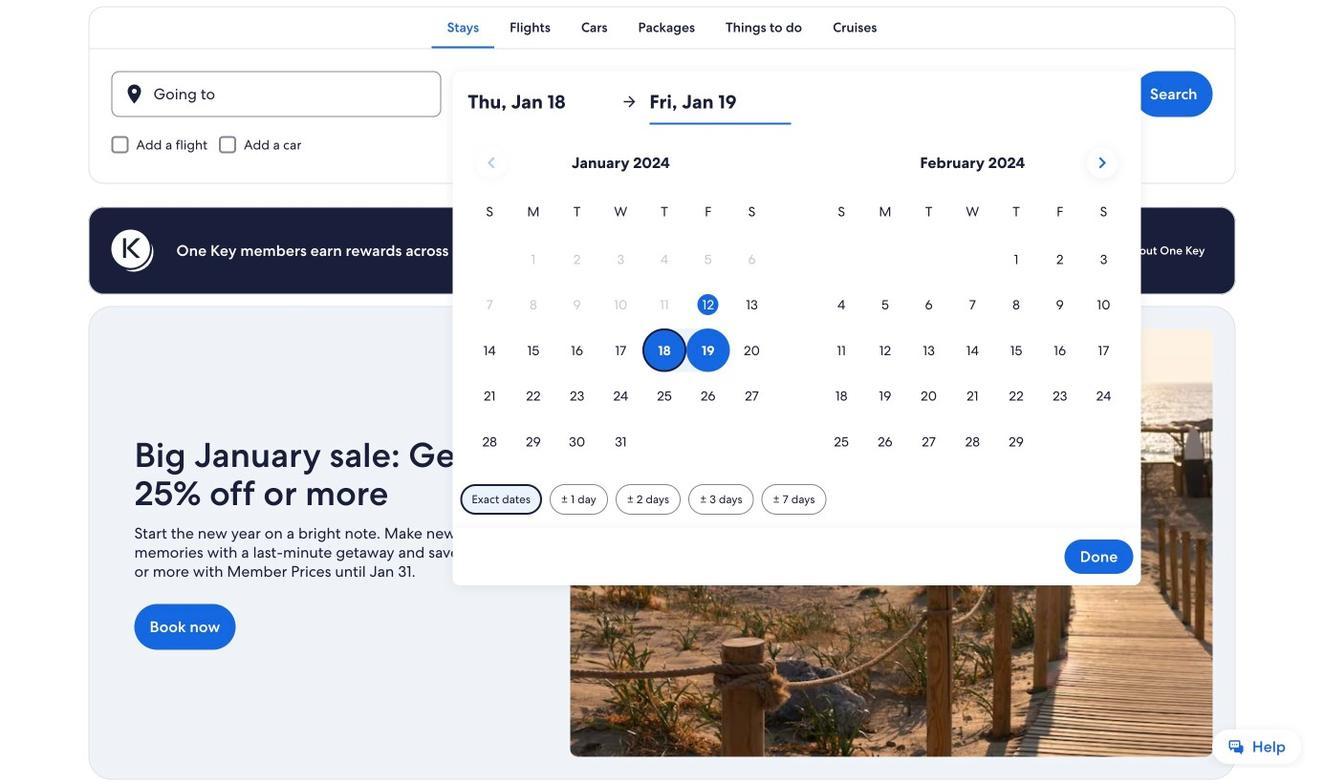 Task type: vqa. For each thing, say whether or not it's contained in the screenshot.
"directional" ICON
yes



Task type: describe. For each thing, give the bounding box(es) containing it.
february 2024 element
[[820, 201, 1126, 466]]

directional image
[[621, 93, 638, 110]]

january 2024 element
[[468, 201, 774, 466]]

today element
[[698, 295, 719, 316]]



Task type: locate. For each thing, give the bounding box(es) containing it.
next month image
[[1091, 152, 1114, 174]]

tab list
[[88, 6, 1236, 48]]

previous month image
[[480, 152, 503, 174]]

application
[[468, 140, 1126, 466]]



